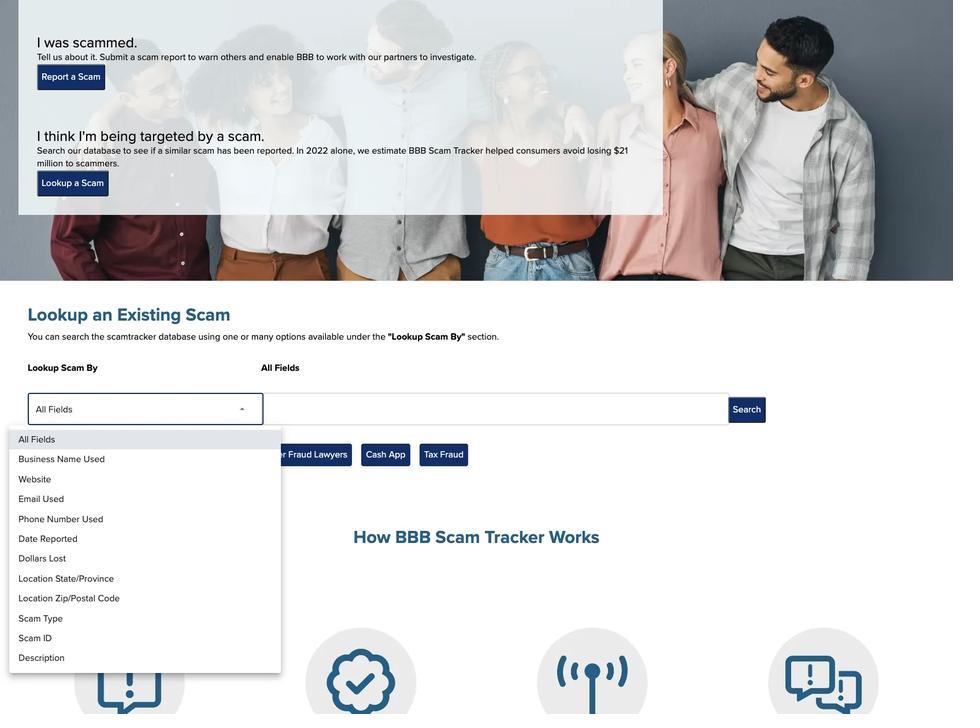 Task type: vqa. For each thing, say whether or not it's contained in the screenshot.
businesses, charities, category search field
no



Task type: locate. For each thing, give the bounding box(es) containing it.
scam inside i think i'm being targeted by a scam. search our database to see if a similar scam has been reported. in 2022 alone, we estimate bbb scam tracker helped consumers avoid losing $21 million to scammers.
[[193, 144, 215, 157]]

scam id
[[18, 632, 52, 645]]

website option
[[9, 470, 281, 490]]

by inside lookup an existing scam you can search the scamtracker database using one or many options available under the " lookup scam by " section.
[[451, 330, 461, 343]]

0 horizontal spatial by
[[87, 361, 97, 375]]

business
[[18, 453, 55, 466]]

type
[[43, 612, 63, 625]]

1 vertical spatial location
[[18, 592, 53, 605]]

lookup down million
[[42, 176, 72, 189]]

alone,
[[331, 144, 355, 157]]

work
[[327, 51, 347, 64]]

1 location from the top
[[18, 572, 53, 585]]

cash
[[366, 448, 386, 461]]

a inside i was scammed. tell us about it. submit a scam report to warn others and enable bbb to work with our partners to investigate.
[[130, 51, 135, 64]]

1 vertical spatial scam
[[193, 144, 215, 157]]

2 vertical spatial used
[[82, 512, 103, 526]]

lookup right under
[[392, 330, 423, 343]]

1 vertical spatial search
[[733, 403, 761, 416]]

0 horizontal spatial search
[[37, 144, 65, 157]]

with
[[349, 51, 366, 64]]

pyramid
[[158, 448, 190, 461]]

fields
[[275, 361, 300, 375], [48, 403, 73, 416], [31, 433, 55, 446]]

us
[[53, 51, 62, 64]]

0 horizontal spatial tracker
[[453, 144, 483, 157]]

1 horizontal spatial search
[[733, 403, 761, 416]]

2 vertical spatial fields
[[31, 433, 55, 446]]

1 horizontal spatial scam
[[193, 144, 215, 157]]

bbb right how
[[395, 524, 431, 550]]

scam id option
[[9, 629, 281, 649]]

state/province
[[55, 572, 114, 585]]

available
[[308, 330, 344, 343]]

i inside i was scammed. tell us about it. submit a scam report to warn others and enable bbb to work with our partners to investigate.
[[37, 32, 40, 53]]

fraud left lawyers
[[288, 448, 312, 461]]

" right under
[[388, 330, 392, 343]]

to
[[188, 51, 196, 64], [316, 51, 324, 64], [420, 51, 428, 64], [123, 144, 131, 157], [66, 157, 74, 170]]

database left see
[[83, 144, 121, 157]]

$21
[[614, 144, 628, 157]]

all for all fields popup button
[[36, 403, 46, 416]]

0 vertical spatial tracker
[[453, 144, 483, 157]]

scam left has
[[193, 144, 215, 157]]

0 horizontal spatial our
[[68, 144, 81, 157]]

used for number
[[82, 512, 103, 526]]

0 vertical spatial fields
[[275, 361, 300, 375]]

scam
[[78, 70, 101, 83], [429, 144, 451, 157], [81, 176, 104, 189], [186, 302, 230, 328], [425, 330, 448, 343], [61, 361, 84, 375], [435, 524, 480, 550], [18, 612, 41, 625], [18, 632, 41, 645]]

estimate
[[372, 144, 406, 157]]

by left section.
[[451, 330, 461, 343]]

if
[[151, 144, 155, 157]]

i was scammed. tell us about it. submit a scam report to warn others and enable bbb to work with our partners to investigate.
[[37, 32, 476, 64]]

1 vertical spatial i
[[37, 125, 40, 146]]

all fields
[[261, 361, 300, 375], [36, 403, 73, 416], [18, 433, 55, 446]]

lookup up can
[[28, 302, 88, 328]]

2 fraud from the left
[[440, 448, 464, 461]]

fields for all fields option on the bottom left
[[31, 433, 55, 446]]

location zip/postal code
[[18, 592, 120, 605]]

by
[[198, 125, 213, 146]]

a right if
[[158, 144, 163, 157]]

tracker
[[453, 144, 483, 157], [485, 524, 545, 550]]

million
[[37, 157, 63, 170]]

being
[[100, 125, 136, 146]]

lookup a scam button
[[37, 170, 108, 196]]

see
[[134, 144, 148, 157]]

pet
[[97, 448, 110, 461]]

finds
[[61, 448, 83, 461]]

1 vertical spatial our
[[68, 144, 81, 157]]

dollars lost option
[[9, 549, 281, 569]]

scam inside option
[[18, 632, 41, 645]]

all fields down 'options'
[[261, 361, 300, 375]]

used right number
[[82, 512, 103, 526]]

2 vertical spatial all fields
[[18, 433, 55, 446]]

lost
[[49, 552, 66, 565]]

all inside option
[[18, 433, 29, 446]]

1 fraud from the left
[[288, 448, 312, 461]]

fraud
[[288, 448, 312, 461], [440, 448, 464, 461]]

scammers.
[[76, 157, 119, 170]]

location state/province
[[18, 572, 114, 585]]

bbb inside i think i'm being targeted by a scam. search our database to see if a similar scam has been reported. in 2022 alone, we estimate bbb scam tracker helped consumers avoid losing $21 million to scammers.
[[409, 144, 426, 157]]

search
[[37, 144, 65, 157], [733, 403, 761, 416]]

search
[[62, 330, 89, 343]]

used
[[84, 453, 105, 466], [43, 493, 64, 506], [82, 512, 103, 526]]

1 horizontal spatial by
[[451, 330, 461, 343]]

our right million
[[68, 144, 81, 157]]

our right with
[[368, 51, 381, 64]]

works
[[549, 524, 600, 550]]

i left think
[[37, 125, 40, 146]]

fields inside popup button
[[48, 403, 73, 416]]

a right submit
[[130, 51, 135, 64]]

fraud right tax
[[440, 448, 464, 461]]

" left section.
[[461, 330, 465, 343]]

location for location zip/postal code
[[18, 592, 53, 605]]

1 vertical spatial used
[[43, 493, 64, 506]]

tax fraud
[[424, 448, 464, 461]]

i for i was scammed.
[[37, 32, 40, 53]]

1 horizontal spatial the
[[373, 330, 386, 343]]

email used option
[[9, 490, 281, 510]]

scam type option
[[9, 609, 281, 629]]

tax
[[424, 448, 438, 461]]

used inside email used 'option'
[[43, 493, 64, 506]]

scam inside i think i'm being targeted by a scam. search our database to see if a similar scam has been reported. in 2022 alone, we estimate bbb scam tracker helped consumers avoid losing $21 million to scammers.
[[429, 144, 451, 157]]

scheme
[[193, 448, 226, 461]]

database inside i think i'm being targeted by a scam. search our database to see if a similar scam has been reported. in 2022 alone, we estimate bbb scam tracker helped consumers avoid losing $21 million to scammers.
[[83, 144, 121, 157]]

database inside lookup an existing scam you can search the scamtracker database using one or many options available under the " lookup scam by " section.
[[159, 330, 196, 343]]

2022
[[306, 144, 328, 157]]

1 horizontal spatial database
[[159, 330, 196, 343]]

scam left report
[[137, 51, 159, 64]]

been
[[234, 144, 254, 157]]

0 vertical spatial i
[[37, 32, 40, 53]]

fields down 'options'
[[275, 361, 300, 375]]

location zip/postal code option
[[9, 589, 281, 609]]

by down search
[[87, 361, 97, 375]]

used right finds
[[84, 453, 105, 466]]

bbb right enable
[[296, 51, 314, 64]]

1 horizontal spatial fraud
[[440, 448, 464, 461]]

fields inside option
[[31, 433, 55, 446]]

we
[[358, 144, 370, 157]]

None text field
[[261, 393, 719, 426]]

location up scam type
[[18, 592, 53, 605]]

a right by
[[217, 125, 224, 146]]

under
[[346, 330, 370, 343]]

database
[[83, 144, 121, 157], [159, 330, 196, 343]]

i
[[37, 32, 40, 53], [37, 125, 40, 146]]

1 vertical spatial all
[[36, 403, 46, 416]]

location down dollars
[[18, 572, 53, 585]]

a
[[130, 51, 135, 64], [71, 70, 76, 83], [217, 125, 224, 146], [158, 144, 163, 157], [74, 176, 79, 189]]

0 vertical spatial used
[[84, 453, 105, 466]]

our
[[368, 51, 381, 64], [68, 144, 81, 157]]

lookup inside button
[[42, 176, 72, 189]]

i inside i think i'm being targeted by a scam. search our database to see if a similar scam has been reported. in 2022 alone, we estimate bbb scam tracker helped consumers avoid losing $21 million to scammers.
[[37, 125, 40, 146]]

a inside report a scam button
[[71, 70, 76, 83]]

all up the 'business'
[[18, 433, 29, 446]]

i'm
[[79, 125, 97, 146]]

2 location from the top
[[18, 592, 53, 605]]

1 " from the left
[[388, 330, 392, 343]]

2 vertical spatial all
[[18, 433, 29, 446]]

website
[[18, 473, 51, 486]]

location
[[18, 572, 53, 585], [18, 592, 53, 605]]

all fields list box
[[9, 425, 281, 673]]

to left see
[[123, 144, 131, 157]]

used up phone number used
[[43, 493, 64, 506]]

2 i from the top
[[37, 125, 40, 146]]

fields up popular at the left bottom of the page
[[31, 433, 55, 446]]

lookup for existing
[[28, 302, 88, 328]]

avoid
[[563, 144, 585, 157]]

0 vertical spatial our
[[368, 51, 381, 64]]

all fields for all fields option on the bottom left
[[18, 433, 55, 446]]

1 horizontal spatial all
[[36, 403, 46, 416]]

by
[[451, 330, 461, 343], [87, 361, 97, 375]]

you
[[28, 330, 43, 343]]

to left work
[[316, 51, 324, 64]]

the down an at the top of page
[[92, 330, 105, 343]]

0 horizontal spatial all
[[18, 433, 29, 446]]

all up popular at the left bottom of the page
[[36, 403, 46, 416]]

fields down lookup scam by
[[48, 403, 73, 416]]

used inside business name used option
[[84, 453, 105, 466]]

0 vertical spatial search
[[37, 144, 65, 157]]

all fields down lookup scam by
[[36, 403, 73, 416]]

0 vertical spatial by
[[451, 330, 461, 343]]

all inside popup button
[[36, 403, 46, 416]]

1 vertical spatial fields
[[48, 403, 73, 416]]

pet scams
[[97, 448, 139, 461]]

lookup for scam
[[42, 176, 72, 189]]

i left was at left
[[37, 32, 40, 53]]

all fields inside option
[[18, 433, 55, 446]]

to right partners
[[420, 51, 428, 64]]

1 vertical spatial by
[[87, 361, 97, 375]]

all fields up popular at the left bottom of the page
[[18, 433, 55, 446]]

2 horizontal spatial all
[[261, 361, 272, 375]]

lookup
[[42, 176, 72, 189], [28, 302, 88, 328], [392, 330, 423, 343], [28, 361, 59, 375]]

consumer
[[244, 448, 286, 461]]

has
[[217, 144, 231, 157]]

was
[[44, 32, 69, 53]]

1 vertical spatial bbb
[[409, 144, 426, 157]]

our inside i was scammed. tell us about it. submit a scam report to warn others and enable bbb to work with our partners to investigate.
[[368, 51, 381, 64]]

all fields inside popup button
[[36, 403, 73, 416]]

0 horizontal spatial the
[[92, 330, 105, 343]]

1 horizontal spatial "
[[461, 330, 465, 343]]

"
[[388, 330, 392, 343], [461, 330, 465, 343]]

number
[[47, 512, 80, 526]]

scams
[[112, 448, 139, 461]]

description option
[[9, 649, 281, 669]]

the right under
[[373, 330, 386, 343]]

0 vertical spatial scam
[[137, 51, 159, 64]]

0 horizontal spatial "
[[388, 330, 392, 343]]

id
[[43, 632, 52, 645]]

0 horizontal spatial scam
[[137, 51, 159, 64]]

scammed.
[[73, 32, 137, 53]]

0 vertical spatial bbb
[[296, 51, 314, 64]]

report a scam
[[42, 70, 101, 83]]

0 vertical spatial location
[[18, 572, 53, 585]]

0 vertical spatial database
[[83, 144, 121, 157]]

1 vertical spatial database
[[159, 330, 196, 343]]

database left using
[[159, 330, 196, 343]]

report
[[42, 70, 69, 83]]

a right report
[[71, 70, 76, 83]]

our inside i think i'm being targeted by a scam. search our database to see if a similar scam has been reported. in 2022 alone, we estimate bbb scam tracker helped consumers avoid losing $21 million to scammers.
[[68, 144, 81, 157]]

lookup down you
[[28, 361, 59, 375]]

scam inside i was scammed. tell us about it. submit a scam report to warn others and enable bbb to work with our partners to investigate.
[[137, 51, 159, 64]]

bbb right estimate
[[409, 144, 426, 157]]

all down "many"
[[261, 361, 272, 375]]

a down scammers.
[[74, 176, 79, 189]]

fraud for consumer
[[288, 448, 312, 461]]

1 horizontal spatial tracker
[[485, 524, 545, 550]]

1 horizontal spatial our
[[368, 51, 381, 64]]

0 horizontal spatial fraud
[[288, 448, 312, 461]]

1 vertical spatial all fields
[[36, 403, 73, 416]]

1 i from the top
[[37, 32, 40, 53]]

used inside phone number used option
[[82, 512, 103, 526]]

report a scam button
[[37, 64, 105, 90]]

0 horizontal spatial database
[[83, 144, 121, 157]]



Task type: describe. For each thing, give the bounding box(es) containing it.
and
[[249, 51, 264, 64]]

email
[[18, 493, 40, 506]]

all fields option
[[9, 430, 281, 450]]

0 vertical spatial all fields
[[261, 361, 300, 375]]

tell
[[37, 51, 51, 64]]

or
[[241, 330, 249, 343]]

i think i'm being targeted by a scam. search our database to see if a similar scam has been reported. in 2022 alone, we estimate bbb scam tracker helped consumers avoid losing $21 million to scammers.
[[37, 125, 628, 170]]

name
[[57, 453, 81, 466]]

using
[[198, 330, 220, 343]]

lookup for by
[[28, 361, 59, 375]]

code
[[98, 592, 120, 605]]

phone number used
[[18, 512, 103, 526]]

in
[[296, 144, 304, 157]]

lookup an existing scam you can search the scamtracker database using one or many options available under the " lookup scam by " section.
[[28, 302, 499, 343]]

0 vertical spatial all
[[261, 361, 272, 375]]

losing
[[587, 144, 612, 157]]

phone
[[18, 512, 45, 526]]

pyramid scheme
[[158, 448, 226, 461]]

section.
[[468, 330, 499, 343]]

all for all fields option on the bottom left
[[18, 433, 29, 446]]

to left warn
[[188, 51, 196, 64]]

how
[[354, 524, 391, 550]]

think
[[44, 125, 75, 146]]

business name used option
[[9, 450, 281, 470]]

report
[[161, 51, 186, 64]]

lawyers
[[314, 448, 347, 461]]

many
[[251, 330, 273, 343]]

email used
[[18, 493, 64, 506]]

lookup a scam
[[42, 176, 104, 189]]

can
[[45, 330, 60, 343]]

partners
[[384, 51, 417, 64]]

about
[[65, 51, 88, 64]]

i for i think i'm being targeted by a scam.
[[37, 125, 40, 146]]

location for location state/province
[[18, 572, 53, 585]]

all fields button
[[28, 393, 252, 426]]

fraud for tax
[[440, 448, 464, 461]]

similar
[[165, 144, 191, 157]]

how bbb scam tracker works
[[354, 524, 600, 550]]

scam.
[[228, 125, 264, 146]]

existing
[[117, 302, 181, 328]]

helped
[[486, 144, 514, 157]]

search button
[[728, 397, 766, 423]]

an
[[92, 302, 113, 328]]

business name used
[[18, 453, 105, 466]]

scam inside 'option'
[[18, 612, 41, 625]]

tracker inside i think i'm being targeted by a scam. search our database to see if a similar scam has been reported. in 2022 alone, we estimate bbb scam tracker helped consumers avoid losing $21 million to scammers.
[[453, 144, 483, 157]]

investigate.
[[430, 51, 476, 64]]

2 vertical spatial bbb
[[395, 524, 431, 550]]

popular finds
[[28, 448, 83, 461]]

search inside button
[[733, 403, 761, 416]]

it.
[[90, 51, 97, 64]]

zip/postal
[[55, 592, 95, 605]]

1 vertical spatial tracker
[[485, 524, 545, 550]]

dollars lost
[[18, 552, 66, 565]]

options
[[276, 330, 306, 343]]

date
[[18, 532, 38, 546]]

consumer fraud lawyers
[[244, 448, 347, 461]]

dollars
[[18, 552, 47, 565]]

2 the from the left
[[373, 330, 386, 343]]

warn
[[198, 51, 218, 64]]

date reported option
[[9, 529, 281, 549]]

others
[[221, 51, 246, 64]]

bbb inside i was scammed. tell us about it. submit a scam report to warn others and enable bbb to work with our partners to investigate.
[[296, 51, 314, 64]]

submit
[[100, 51, 128, 64]]

reported
[[40, 532, 78, 546]]

scam type
[[18, 612, 63, 625]]

1 the from the left
[[92, 330, 105, 343]]

description
[[18, 652, 65, 665]]

used for name
[[84, 453, 105, 466]]

fields for all fields popup button
[[48, 403, 73, 416]]

one
[[223, 330, 238, 343]]

consumers
[[516, 144, 561, 157]]

lookup scam by
[[28, 361, 97, 375]]

popular
[[28, 448, 59, 461]]

date reported
[[18, 532, 78, 546]]

search inside i think i'm being targeted by a scam. search our database to see if a similar scam has been reported. in 2022 alone, we estimate bbb scam tracker helped consumers avoid losing $21 million to scammers.
[[37, 144, 65, 157]]

location state/province option
[[9, 569, 281, 589]]

targeted
[[140, 125, 194, 146]]

app
[[389, 448, 406, 461]]

enable
[[266, 51, 294, 64]]

2 " from the left
[[461, 330, 465, 343]]

a inside lookup a scam button
[[74, 176, 79, 189]]

reported.
[[257, 144, 294, 157]]

cash app
[[366, 448, 406, 461]]

to right million
[[66, 157, 74, 170]]

all fields for all fields popup button
[[36, 403, 73, 416]]

phone number used option
[[9, 510, 281, 529]]



